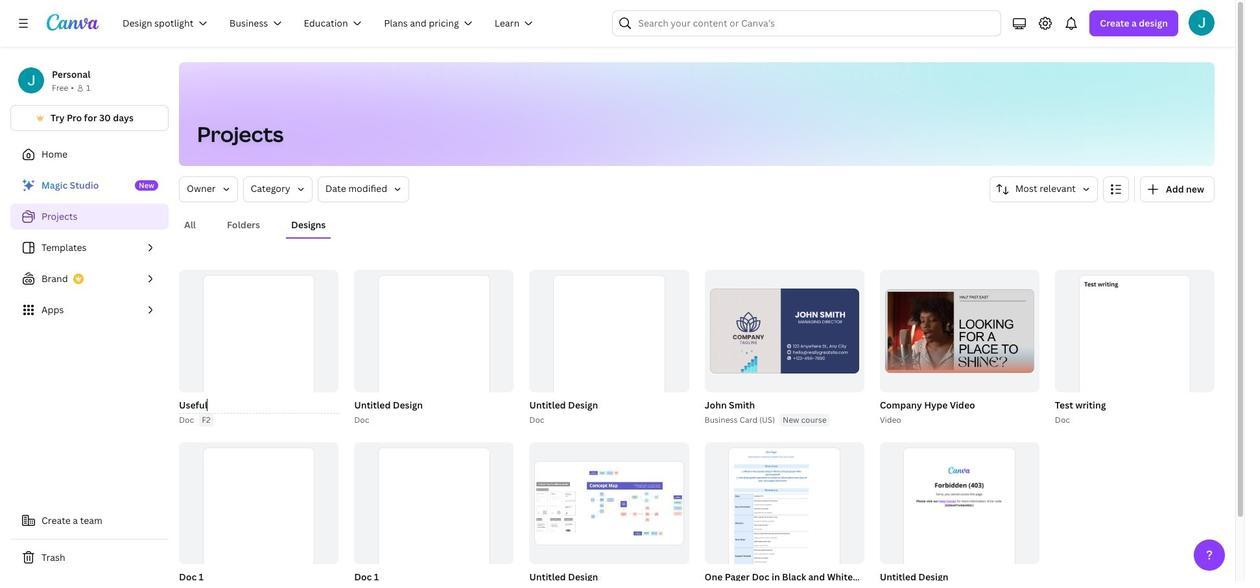 Task type: vqa. For each thing, say whether or not it's contained in the screenshot.
Your account link
no



Task type: locate. For each thing, give the bounding box(es) containing it.
Search search field
[[639, 11, 976, 36]]

None field
[[179, 397, 339, 414]]

None search field
[[613, 10, 1002, 36]]

Sort by button
[[990, 176, 1098, 202]]

Date modified button
[[318, 176, 409, 202]]

list
[[10, 173, 169, 323]]

group
[[176, 270, 339, 434], [179, 270, 339, 434], [352, 270, 514, 434], [354, 270, 514, 434], [527, 270, 689, 434], [702, 270, 865, 427], [705, 270, 865, 392], [878, 270, 1040, 427], [880, 270, 1040, 392], [1053, 270, 1215, 434], [1055, 270, 1215, 434], [176, 442, 339, 581], [179, 442, 339, 581], [352, 442, 514, 581], [354, 442, 514, 581], [527, 442, 689, 581], [530, 442, 689, 565], [702, 442, 872, 581], [705, 442, 865, 581], [878, 442, 1040, 581], [880, 442, 1040, 581]]



Task type: describe. For each thing, give the bounding box(es) containing it.
top level navigation element
[[114, 10, 547, 36]]

Owner button
[[179, 176, 238, 202]]

Category button
[[243, 176, 312, 202]]

john smith image
[[1189, 10, 1215, 36]]



